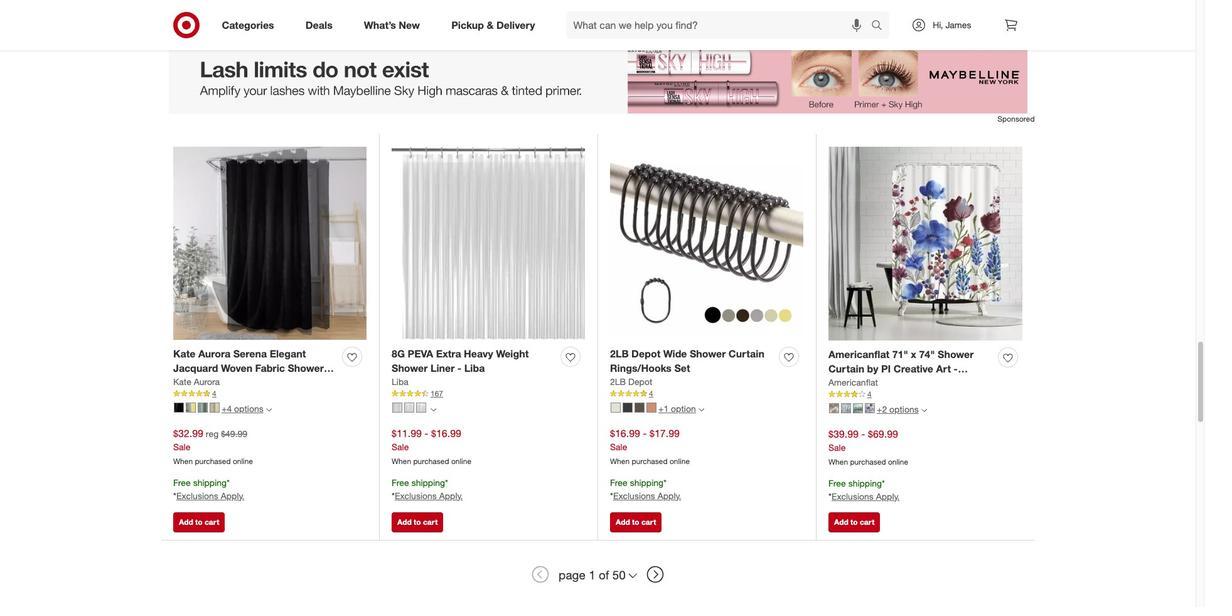 Task type: describe. For each thing, give the bounding box(es) containing it.
all colors element
[[431, 406, 437, 413]]

$49.99
[[221, 429, 248, 440]]

shipping for $16.99
[[630, 478, 664, 489]]

pickup
[[452, 19, 484, 31]]

art
[[937, 363, 952, 376]]

exclusions for $39.99
[[832, 492, 874, 502]]

apply. for $17.99
[[658, 491, 682, 502]]

What can we help you find? suggestions appear below search field
[[566, 11, 875, 39]]

when for $32.99
[[173, 457, 193, 467]]

free for $16.99
[[610, 478, 628, 489]]

clear image
[[393, 403, 403, 413]]

exclusions apply. button for $39.99
[[832, 491, 900, 503]]

$11.99 - $16.99 sale when purchased online
[[392, 428, 472, 467]]

curtain inside americanflat 71" x 74" shower curtain by pi creative art - available in variety of styles
[[829, 363, 865, 376]]

white image
[[416, 403, 426, 413]]

x
[[912, 349, 917, 361]]

kate aurora serena elegant jacquard woven fabric shower curtain - standard size
[[173, 348, 324, 389]]

71"
[[893, 349, 909, 361]]

1 black image from the left
[[174, 403, 184, 413]]

all colors + 4 more colors element
[[266, 406, 272, 413]]

new
[[399, 19, 420, 31]]

+2 options
[[877, 405, 919, 415]]

all colors + 2 more colors element
[[922, 406, 928, 414]]

+4
[[222, 404, 232, 415]]

pi
[[882, 363, 891, 376]]

fabric
[[255, 363, 285, 375]]

74"
[[920, 349, 936, 361]]

free shipping * * exclusions apply. for $11.99
[[392, 478, 463, 502]]

shower inside kate aurora serena elegant jacquard woven fabric shower curtain - standard size
[[288, 363, 324, 375]]

yellow image
[[186, 403, 196, 413]]

$16.99 inside $16.99 - $17.99 sale when purchased online
[[610, 428, 641, 440]]

2lb for 2lb depot
[[610, 377, 626, 388]]

of inside americanflat 71" x 74" shower curtain by pi creative art - available in variety of styles
[[921, 377, 931, 390]]

aqua image
[[198, 403, 208, 413]]

free for $11.99
[[392, 478, 409, 489]]

- inside $11.99 - $16.99 sale when purchased online
[[425, 428, 429, 440]]

beige image
[[210, 403, 220, 413]]

2lb depot link
[[610, 376, 653, 389]]

options for $49.99
[[234, 404, 264, 415]]

2lb depot wide shower curtain rings/hooks set
[[610, 348, 765, 375]]

when for $11.99
[[392, 457, 411, 467]]

167
[[431, 389, 443, 399]]

option
[[671, 404, 696, 415]]

woven
[[221, 363, 253, 375]]

4 for rings/hooks
[[649, 389, 654, 399]]

page
[[559, 568, 586, 583]]

8g peva extra heavy weight shower liner - liba link
[[392, 348, 556, 376]]

curtain inside kate aurora serena elegant jacquard woven fabric shower curtain - standard size
[[173, 377, 209, 389]]

kate for kate aurora serena elegant jacquard woven fabric shower curtain - standard size
[[173, 348, 196, 361]]

americanflat 71" x 74" shower curtain by pi creative art - available in variety of styles
[[829, 349, 974, 390]]

$17.99
[[650, 428, 680, 440]]

4 for curtain
[[868, 390, 872, 399]]

spiral rings ii image
[[830, 404, 840, 414]]

+2 options button
[[824, 400, 933, 420]]

creative
[[894, 363, 934, 376]]

apply. for $69.99
[[877, 492, 900, 502]]

+1 option button
[[605, 400, 710, 420]]

deals
[[306, 19, 333, 31]]

pickup & delivery link
[[441, 11, 551, 39]]

what's
[[364, 19, 396, 31]]

sale for $11.99
[[392, 442, 409, 453]]

silver image
[[611, 403, 621, 413]]

available
[[829, 377, 872, 390]]

options for $69.99
[[890, 405, 919, 415]]

weight
[[496, 348, 529, 361]]

+4 options button
[[168, 400, 277, 420]]

8g
[[392, 348, 405, 361]]

pickup & delivery
[[452, 19, 535, 31]]

hi, james
[[933, 19, 972, 30]]

of inside dropdown button
[[599, 568, 610, 583]]

4 for woven
[[212, 389, 216, 399]]

standard
[[219, 377, 263, 389]]

what's new link
[[353, 11, 436, 39]]

apply. for $49.99
[[221, 491, 244, 502]]

frosted image
[[404, 403, 415, 413]]

4 link for shower
[[610, 389, 804, 400]]

deals link
[[295, 11, 348, 39]]

americanflat 71" x 74" shower curtain by pi creative art - available in variety of styles link
[[829, 348, 994, 390]]

categories
[[222, 19, 274, 31]]

search
[[866, 20, 896, 32]]

+4 options
[[222, 404, 264, 415]]

kate aurora
[[173, 377, 220, 388]]

+2
[[877, 405, 888, 415]]

sale for $39.99
[[829, 443, 846, 453]]

$11.99
[[392, 428, 422, 440]]

- inside kate aurora serena elegant jacquard woven fabric shower curtain - standard size
[[212, 377, 216, 389]]

heavy
[[464, 348, 493, 361]]

gold image
[[647, 403, 657, 413]]

kate for kate aurora
[[173, 377, 191, 388]]

sponsored
[[998, 114, 1035, 124]]

all colors + 1 more colors image
[[699, 407, 705, 413]]

online for $16.99
[[452, 457, 472, 467]]

size
[[266, 377, 286, 389]]

0 horizontal spatial liba
[[392, 377, 409, 388]]

- inside 8g peva extra heavy weight shower liner - liba
[[458, 363, 462, 375]]

+1
[[659, 404, 669, 415]]

americanflat link
[[829, 377, 879, 389]]

apply. for $16.99
[[439, 491, 463, 502]]



Task type: vqa. For each thing, say whether or not it's contained in the screenshot.
rightmost Curtain
yes



Task type: locate. For each thing, give the bounding box(es) containing it.
jacquard
[[173, 363, 218, 375]]

$32.99 reg $49.99 sale when purchased online
[[173, 428, 253, 467]]

options
[[234, 404, 264, 415], [890, 405, 919, 415]]

wide
[[664, 348, 687, 361]]

&
[[487, 19, 494, 31]]

when down $39.99
[[829, 458, 849, 467]]

shipping
[[193, 478, 227, 489], [412, 478, 445, 489], [630, 478, 664, 489], [849, 478, 882, 489]]

4 link for elegant
[[173, 389, 367, 400]]

kate aurora serena elegant jacquard woven fabric shower curtain - standard size image
[[173, 147, 367, 340], [173, 147, 367, 340]]

4 up gold icon
[[649, 389, 654, 399]]

aurora up jacquard
[[198, 348, 231, 361]]

$32.99
[[173, 428, 203, 440]]

online for $69.99
[[889, 458, 909, 467]]

aurora for kate aurora
[[194, 377, 220, 388]]

exclusions for $32.99
[[176, 491, 218, 502]]

page 1 of 50 button
[[553, 562, 643, 589]]

elegant
[[270, 348, 306, 361]]

2 2lb from the top
[[610, 377, 626, 388]]

kate down jacquard
[[173, 377, 191, 388]]

exclusions for $16.99
[[614, 491, 656, 502]]

1 2lb from the top
[[610, 348, 629, 361]]

free shipping * * exclusions apply. for $39.99
[[829, 478, 900, 502]]

purchased inside $39.99 - $69.99 sale when purchased online
[[851, 458, 887, 467]]

brown image
[[635, 403, 645, 413]]

kate aurora serena elegant jacquard woven fabric shower curtain - standard size link
[[173, 348, 337, 389]]

exclusions down $11.99 - $16.99 sale when purchased online
[[395, 491, 437, 502]]

2 horizontal spatial curtain
[[829, 363, 865, 376]]

2 kate from the top
[[173, 377, 191, 388]]

add
[[179, 11, 193, 21], [398, 11, 412, 21], [616, 11, 630, 21], [835, 11, 849, 21], [179, 518, 193, 528], [398, 518, 412, 528], [616, 518, 630, 528], [835, 518, 849, 528]]

kate up jacquard
[[173, 348, 196, 361]]

purchased for $69.99
[[851, 458, 887, 467]]

*
[[227, 478, 230, 489], [445, 478, 448, 489], [664, 478, 667, 489], [882, 478, 886, 489], [173, 491, 176, 502], [392, 491, 395, 502], [610, 491, 614, 502], [829, 492, 832, 502]]

all colors image
[[431, 407, 437, 413]]

free shipping * * exclusions apply. for $32.99
[[173, 478, 244, 502]]

1 vertical spatial kate
[[173, 377, 191, 388]]

when
[[173, 457, 193, 467], [392, 457, 411, 467], [610, 457, 630, 467], [829, 458, 849, 467]]

what's new
[[364, 19, 420, 31]]

shipping down $39.99 - $69.99 sale when purchased online
[[849, 478, 882, 489]]

1 horizontal spatial $16.99
[[610, 428, 641, 440]]

americanflat 71" x 74" shower curtain by pi creative art - available in variety of styles image
[[829, 147, 1023, 341], [829, 147, 1023, 341]]

rings/hooks
[[610, 363, 672, 375]]

0 vertical spatial aurora
[[198, 348, 231, 361]]

0 vertical spatial of
[[921, 377, 931, 390]]

1 vertical spatial depot
[[629, 377, 653, 388]]

1 vertical spatial of
[[599, 568, 610, 583]]

apply.
[[221, 491, 244, 502], [439, 491, 463, 502], [658, 491, 682, 502], [877, 492, 900, 502]]

curtain inside 2lb depot wide shower curtain rings/hooks set
[[729, 348, 765, 361]]

liba up "clear" icon on the left bottom of the page
[[392, 377, 409, 388]]

liba inside 8g peva extra heavy weight shower liner - liba
[[465, 363, 485, 375]]

page 1 of 50
[[559, 568, 626, 583]]

exclusions apply. button for $11.99
[[395, 490, 463, 503]]

purchased down '$11.99'
[[414, 457, 449, 467]]

apply. down $16.99 - $17.99 sale when purchased online
[[658, 491, 682, 502]]

exclusions apply. button down $32.99 reg $49.99 sale when purchased online on the bottom left
[[176, 490, 244, 503]]

purchased
[[195, 457, 231, 467], [414, 457, 449, 467], [632, 457, 668, 467], [851, 458, 887, 467]]

categories link
[[211, 11, 290, 39]]

2 horizontal spatial 4
[[868, 390, 872, 399]]

sale inside $39.99 - $69.99 sale when purchased online
[[829, 443, 846, 453]]

sprawl i image
[[854, 404, 864, 414]]

2 horizontal spatial 4 link
[[829, 389, 1023, 400]]

1
[[589, 568, 596, 583]]

4 link up all colors + 1 more colors element
[[610, 389, 804, 400]]

exclusions
[[176, 491, 218, 502], [395, 491, 437, 502], [614, 491, 656, 502], [832, 492, 874, 502]]

0 horizontal spatial options
[[234, 404, 264, 415]]

purchased down reg
[[195, 457, 231, 467]]

0 horizontal spatial 4
[[212, 389, 216, 399]]

americanflat down by
[[829, 377, 879, 388]]

depot for 2lb depot
[[629, 377, 653, 388]]

black image left "brown" image
[[623, 403, 633, 413]]

when inside $16.99 - $17.99 sale when purchased online
[[610, 457, 630, 467]]

shower up "set"
[[690, 348, 726, 361]]

0 horizontal spatial $16.99
[[432, 428, 462, 440]]

liba
[[465, 363, 485, 375], [392, 377, 409, 388]]

add to cart button
[[173, 6, 225, 26], [392, 6, 444, 26], [610, 6, 662, 26], [829, 6, 881, 26], [173, 513, 225, 533], [392, 513, 444, 533], [610, 513, 662, 533], [829, 513, 881, 533]]

2lb up the silver image
[[610, 377, 626, 388]]

0 horizontal spatial of
[[599, 568, 610, 583]]

2lb for 2lb depot wide shower curtain rings/hooks set
[[610, 348, 629, 361]]

1 horizontal spatial of
[[921, 377, 931, 390]]

1 horizontal spatial curtain
[[729, 348, 765, 361]]

sale down '$11.99'
[[392, 442, 409, 453]]

black image left yellow 'image'
[[174, 403, 184, 413]]

exclusions apply. button down $16.99 - $17.99 sale when purchased online
[[614, 490, 682, 503]]

0 vertical spatial kate
[[173, 348, 196, 361]]

set
[[675, 363, 691, 375]]

shower inside americanflat 71" x 74" shower curtain by pi creative art - available in variety of styles
[[938, 349, 974, 361]]

$69.99
[[869, 428, 899, 441]]

- inside $39.99 - $69.99 sale when purchased online
[[862, 428, 866, 441]]

options inside dropdown button
[[234, 404, 264, 415]]

exclusions apply. button for $32.99
[[176, 490, 244, 503]]

to
[[195, 11, 203, 21], [414, 11, 421, 21], [633, 11, 640, 21], [851, 11, 858, 21], [195, 518, 203, 528], [414, 518, 421, 528], [633, 518, 640, 528], [851, 518, 858, 528]]

exclusions apply. button down $11.99 - $16.99 sale when purchased online
[[395, 490, 463, 503]]

sale for $16.99
[[610, 442, 628, 453]]

depot inside 2lb depot wide shower curtain rings/hooks set
[[632, 348, 661, 361]]

0 horizontal spatial curtain
[[173, 377, 209, 389]]

exclusions apply. button
[[176, 490, 244, 503], [395, 490, 463, 503], [614, 490, 682, 503], [832, 491, 900, 503]]

liba down heavy
[[465, 363, 485, 375]]

americanflat for americanflat
[[829, 377, 879, 388]]

add to cart
[[179, 11, 219, 21], [398, 11, 438, 21], [616, 11, 657, 21], [835, 11, 875, 21], [179, 518, 219, 528], [398, 518, 438, 528], [616, 518, 657, 528], [835, 518, 875, 528]]

serena
[[233, 348, 267, 361]]

1 horizontal spatial 4 link
[[610, 389, 804, 400]]

black image
[[174, 403, 184, 413], [623, 403, 633, 413]]

online for $49.99
[[233, 457, 253, 467]]

all colors + 1 more colors element
[[699, 406, 705, 413]]

extra
[[436, 348, 461, 361]]

when down the silver image
[[610, 457, 630, 467]]

8g peva extra heavy weight shower liner - liba
[[392, 348, 529, 375]]

shipping down $32.99 reg $49.99 sale when purchased online on the bottom left
[[193, 478, 227, 489]]

- right liner
[[458, 363, 462, 375]]

apply. down $39.99 - $69.99 sale when purchased online
[[877, 492, 900, 502]]

0 vertical spatial curtain
[[729, 348, 765, 361]]

online inside $11.99 - $16.99 sale when purchased online
[[452, 457, 472, 467]]

2lb inside 2lb depot wide shower curtain rings/hooks set
[[610, 348, 629, 361]]

online inside $16.99 - $17.99 sale when purchased online
[[670, 457, 690, 467]]

4 link
[[173, 389, 367, 400], [610, 389, 804, 400], [829, 389, 1023, 400]]

- inside $16.99 - $17.99 sale when purchased online
[[643, 428, 647, 440]]

8g peva extra heavy weight shower liner - liba image
[[392, 147, 585, 340], [392, 147, 585, 340]]

aurora inside kate aurora serena elegant jacquard woven fabric shower curtain - standard size
[[198, 348, 231, 361]]

purchased inside $16.99 - $17.99 sale when purchased online
[[632, 457, 668, 467]]

options left all colors + 4 more colors 'element'
[[234, 404, 264, 415]]

liner
[[431, 363, 455, 375]]

apply. down $11.99 - $16.99 sale when purchased online
[[439, 491, 463, 502]]

+1 option
[[659, 404, 696, 415]]

kate inside kate aurora serena elegant jacquard woven fabric shower curtain - standard size
[[173, 348, 196, 361]]

$16.99
[[432, 428, 462, 440], [610, 428, 641, 440]]

$16.99 down the "all colors" icon
[[432, 428, 462, 440]]

- right $39.99
[[862, 428, 866, 441]]

hi,
[[933, 19, 944, 30]]

online for $17.99
[[670, 457, 690, 467]]

4 link for 74"
[[829, 389, 1023, 400]]

sale down the $32.99
[[173, 442, 191, 453]]

free shipping * * exclusions apply.
[[173, 478, 244, 502], [392, 478, 463, 502], [610, 478, 682, 502], [829, 478, 900, 502]]

free for $39.99
[[829, 478, 846, 489]]

willowherb i image
[[865, 404, 876, 414]]

depot up rings/hooks
[[632, 348, 661, 361]]

shower inside 2lb depot wide shower curtain rings/hooks set
[[690, 348, 726, 361]]

sale for $32.99
[[173, 442, 191, 453]]

-
[[458, 363, 462, 375], [954, 363, 959, 376], [212, 377, 216, 389], [425, 428, 429, 440], [643, 428, 647, 440], [862, 428, 866, 441]]

purchased for $49.99
[[195, 457, 231, 467]]

free for $32.99
[[173, 478, 191, 489]]

americanflat inside americanflat 71" x 74" shower curtain by pi creative art - available in variety of styles
[[829, 349, 890, 361]]

when for $39.99
[[829, 458, 849, 467]]

james
[[946, 19, 972, 30]]

2lb depot wide shower curtain rings/hooks set link
[[610, 348, 774, 376]]

shower up 'art'
[[938, 349, 974, 361]]

in
[[875, 377, 883, 390]]

when inside $32.99 reg $49.99 sale when purchased online
[[173, 457, 193, 467]]

liba link
[[392, 376, 409, 389]]

$16.99 down the silver image
[[610, 428, 641, 440]]

exclusions down $16.99 - $17.99 sale when purchased online
[[614, 491, 656, 502]]

reg
[[206, 429, 219, 440]]

shipping for $32.99
[[193, 478, 227, 489]]

shower inside 8g peva extra heavy weight shower liner - liba
[[392, 363, 428, 375]]

1 horizontal spatial 4
[[649, 389, 654, 399]]

0 horizontal spatial 4 link
[[173, 389, 367, 400]]

- right 'art'
[[954, 363, 959, 376]]

shipping down $11.99 - $16.99 sale when purchased online
[[412, 478, 445, 489]]

0 horizontal spatial black image
[[174, 403, 184, 413]]

sale down the silver image
[[610, 442, 628, 453]]

2lb
[[610, 348, 629, 361], [610, 377, 626, 388]]

depot for 2lb depot wide shower curtain rings/hooks set
[[632, 348, 661, 361]]

of right '1'
[[599, 568, 610, 583]]

shower up the "liba" link at the bottom left of page
[[392, 363, 428, 375]]

$39.99
[[829, 428, 859, 441]]

cart
[[205, 11, 219, 21], [423, 11, 438, 21], [642, 11, 657, 21], [860, 11, 875, 21], [205, 518, 219, 528], [423, 518, 438, 528], [642, 518, 657, 528], [860, 518, 875, 528]]

options inside dropdown button
[[890, 405, 919, 415]]

of down creative
[[921, 377, 931, 390]]

free shipping * * exclusions apply. down $32.99 reg $49.99 sale when purchased online on the bottom left
[[173, 478, 244, 502]]

delivery
[[497, 19, 535, 31]]

sale inside $32.99 reg $49.99 sale when purchased online
[[173, 442, 191, 453]]

purchased down $69.99
[[851, 458, 887, 467]]

2 americanflat from the top
[[829, 377, 879, 388]]

styles
[[934, 377, 963, 390]]

americanflat
[[829, 349, 890, 361], [829, 377, 879, 388]]

exclusions apply. button down $39.99 - $69.99 sale when purchased online
[[832, 491, 900, 503]]

0 vertical spatial 2lb
[[610, 348, 629, 361]]

2 black image from the left
[[623, 403, 633, 413]]

shipping for $11.99
[[412, 478, 445, 489]]

online inside $32.99 reg $49.99 sale when purchased online
[[233, 457, 253, 467]]

- right '$11.99'
[[425, 428, 429, 440]]

2lb up rings/hooks
[[610, 348, 629, 361]]

0 vertical spatial americanflat
[[829, 349, 890, 361]]

free shipping * * exclusions apply. down $16.99 - $17.99 sale when purchased online
[[610, 478, 682, 502]]

exclusions down $32.99 reg $49.99 sale when purchased online on the bottom left
[[176, 491, 218, 502]]

when inside $39.99 - $69.99 sale when purchased online
[[829, 458, 849, 467]]

purchased inside $11.99 - $16.99 sale when purchased online
[[414, 457, 449, 467]]

4 up 'beige' icon
[[212, 389, 216, 399]]

blue paisley elephant image
[[842, 404, 852, 414]]

sale inside $11.99 - $16.99 sale when purchased online
[[392, 442, 409, 453]]

1 vertical spatial 2lb
[[610, 377, 626, 388]]

americanflat for americanflat 71" x 74" shower curtain by pi creative art - available in variety of styles
[[829, 349, 890, 361]]

free down $32.99 reg $49.99 sale when purchased online on the bottom left
[[173, 478, 191, 489]]

purchased for $17.99
[[632, 457, 668, 467]]

apply. down $32.99 reg $49.99 sale when purchased online on the bottom left
[[221, 491, 244, 502]]

free shipping * * exclusions apply. down $39.99 - $69.99 sale when purchased online
[[829, 478, 900, 502]]

1 americanflat from the top
[[829, 349, 890, 361]]

free down $39.99 - $69.99 sale when purchased online
[[829, 478, 846, 489]]

aurora for kate aurora serena elegant jacquard woven fabric shower curtain - standard size
[[198, 348, 231, 361]]

when down '$11.99'
[[392, 457, 411, 467]]

sale down $39.99
[[829, 443, 846, 453]]

peva
[[408, 348, 434, 361]]

1 horizontal spatial black image
[[623, 403, 633, 413]]

shipping down $16.99 - $17.99 sale when purchased online
[[630, 478, 664, 489]]

1 vertical spatial aurora
[[194, 377, 220, 388]]

aurora down jacquard
[[194, 377, 220, 388]]

when inside $11.99 - $16.99 sale when purchased online
[[392, 457, 411, 467]]

free
[[173, 478, 191, 489], [392, 478, 409, 489], [610, 478, 628, 489], [829, 478, 846, 489]]

1 horizontal spatial options
[[890, 405, 919, 415]]

0 vertical spatial depot
[[632, 348, 661, 361]]

- left $17.99
[[643, 428, 647, 440]]

2 $16.99 from the left
[[610, 428, 641, 440]]

variety
[[886, 377, 919, 390]]

free shipping * * exclusions apply. down $11.99 - $16.99 sale when purchased online
[[392, 478, 463, 502]]

167 link
[[392, 389, 585, 400]]

4 link up all colors + 4 more colors 'element'
[[173, 389, 367, 400]]

$16.99 - $17.99 sale when purchased online
[[610, 428, 690, 467]]

exclusions apply. button for $16.99
[[614, 490, 682, 503]]

4
[[212, 389, 216, 399], [649, 389, 654, 399], [868, 390, 872, 399]]

exclusions for $11.99
[[395, 491, 437, 502]]

exclusions down $39.99 - $69.99 sale when purchased online
[[832, 492, 874, 502]]

purchased inside $32.99 reg $49.99 sale when purchased online
[[195, 457, 231, 467]]

2lb depot wide shower curtain rings/hooks set image
[[610, 147, 804, 340], [610, 147, 804, 340]]

kate aurora link
[[173, 376, 220, 389]]

2lb depot
[[610, 377, 653, 388]]

purchased down $17.99
[[632, 457, 668, 467]]

1 kate from the top
[[173, 348, 196, 361]]

$16.99 inside $11.99 - $16.99 sale when purchased online
[[432, 428, 462, 440]]

all colors + 2 more colors image
[[922, 408, 928, 414]]

free down $16.99 - $17.99 sale when purchased online
[[610, 478, 628, 489]]

0 vertical spatial liba
[[465, 363, 485, 375]]

search button
[[866, 11, 896, 41]]

of
[[921, 377, 931, 390], [599, 568, 610, 583]]

1 $16.99 from the left
[[432, 428, 462, 440]]

1 vertical spatial curtain
[[829, 363, 865, 376]]

purchased for $16.99
[[414, 457, 449, 467]]

online inside $39.99 - $69.99 sale when purchased online
[[889, 458, 909, 467]]

1 vertical spatial liba
[[392, 377, 409, 388]]

1 horizontal spatial liba
[[465, 363, 485, 375]]

when for $16.99
[[610, 457, 630, 467]]

all colors + 4 more colors image
[[266, 407, 272, 413]]

options left all colors + 2 more colors element
[[890, 405, 919, 415]]

2 vertical spatial curtain
[[173, 377, 209, 389]]

shipping for $39.99
[[849, 478, 882, 489]]

americanflat up by
[[829, 349, 890, 361]]

1 vertical spatial americanflat
[[829, 377, 879, 388]]

50
[[613, 568, 626, 583]]

4 link up all colors + 2 more colors element
[[829, 389, 1023, 400]]

by
[[868, 363, 879, 376]]

- down jacquard
[[212, 377, 216, 389]]

shower down elegant
[[288, 363, 324, 375]]

online
[[233, 457, 253, 467], [452, 457, 472, 467], [670, 457, 690, 467], [889, 458, 909, 467]]

advertisement region
[[161, 42, 1035, 114]]

4 up willowherb i image at the bottom of page
[[868, 390, 872, 399]]

depot down rings/hooks
[[629, 377, 653, 388]]

sale inside $16.99 - $17.99 sale when purchased online
[[610, 442, 628, 453]]

$39.99 - $69.99 sale when purchased online
[[829, 428, 909, 467]]

free shipping * * exclusions apply. for $16.99
[[610, 478, 682, 502]]

curtain
[[729, 348, 765, 361], [829, 363, 865, 376], [173, 377, 209, 389]]

free down $11.99 - $16.99 sale when purchased online
[[392, 478, 409, 489]]

- inside americanflat 71" x 74" shower curtain by pi creative art - available in variety of styles
[[954, 363, 959, 376]]

when down the $32.99
[[173, 457, 193, 467]]



